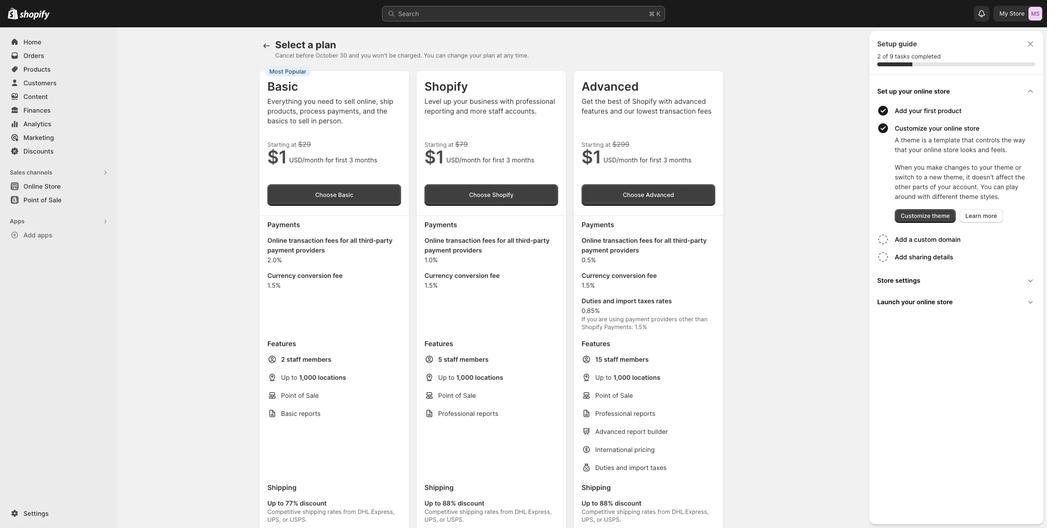 Task type: describe. For each thing, give the bounding box(es) containing it.
0.5%
[[582, 256, 596, 264]]

point of sale for online transaction fees for all third-party payment providers 1.0%
[[438, 392, 476, 400]]

if
[[582, 316, 585, 323]]

members for advanced
[[620, 356, 649, 364]]

customize theme
[[901, 212, 950, 220]]

are
[[599, 316, 607, 323]]

online store button
[[0, 180, 117, 193]]

discount inside up to 77% discount competitive shipping rates from dhl express, ups, or usps.
[[300, 500, 327, 508]]

with inside shopify level up your business with professional reporting and more staff accounts.
[[500, 97, 514, 105]]

1.5% for online transaction fees for all third-party payment providers 2.0%
[[267, 282, 281, 289]]

up inside up to 77% discount competitive shipping rates from dhl express, ups, or usps.
[[267, 500, 276, 508]]

point inside button
[[23, 196, 39, 204]]

77%
[[285, 500, 298, 508]]

1 locations from the left
[[318, 374, 346, 382]]

9
[[890, 53, 894, 60]]

1 currency conversion fee 1.5% from the left
[[267, 272, 343, 289]]

for inside online transaction fees for all third-party payment providers 1.0%
[[497, 237, 506, 244]]

our
[[624, 107, 635, 115]]

point of sale inside button
[[23, 196, 62, 204]]

and inside select a plan cancel before october 30 and you won't be charged. you can change your plan at any time.
[[349, 52, 359, 59]]

analytics link
[[6, 117, 111, 131]]

rates for 5 staff members
[[485, 508, 499, 516]]

you inside 'duties and import taxes rates 0.85% if you are using payment providers other than shopify payments: 1.5%'
[[587, 316, 597, 323]]

taxes for duties and import taxes
[[651, 464, 667, 472]]

shipping inside up to 77% discount competitive shipping rates from dhl express, ups, or usps.
[[302, 508, 326, 516]]

duties for duties and import taxes
[[595, 464, 614, 472]]

can inside when you make changes to your theme or switch to a new theme, it doesn't affect the other parts of your account. you can play around with different theme styles.
[[994, 183, 1004, 191]]

payments:
[[604, 324, 633, 331]]

currency conversion fee 1.5% for shopify
[[425, 272, 500, 289]]

sales channels button
[[6, 166, 111, 180]]

and inside shopify level up your business with professional reporting and more staff accounts.
[[456, 107, 468, 115]]

point for online transaction fees for all third-party payment providers 2.0%
[[281, 392, 296, 400]]

staff for online transaction fees for all third-party payment providers 1.0%
[[444, 356, 458, 364]]

a
[[895, 136, 899, 144]]

different
[[932, 193, 958, 201]]

fees for online transaction fees for all third-party payment providers 0.5%
[[640, 237, 653, 244]]

$1 for shopify
[[425, 146, 444, 168]]

ups, inside up to 77% discount competitive shipping rates from dhl express, ups, or usps.
[[267, 516, 281, 524]]

the inside advanced get the best of shopify with advanced features and our lowest transaction fees
[[595, 97, 606, 105]]

settings
[[895, 277, 921, 285]]

providers for 1.0%
[[453, 246, 482, 254]]

finances
[[23, 106, 51, 114]]

with inside when you make changes to your theme or switch to a new theme, it doesn't affect the other parts of your account. you can play around with different theme styles.
[[918, 193, 931, 201]]

add a custom domain
[[895, 236, 961, 244]]

theme down different
[[932, 212, 950, 220]]

at inside select a plan cancel before october 30 and you won't be charged. you can change your plan at any time.
[[497, 52, 502, 59]]

first inside button
[[924, 107, 936, 115]]

of left 9
[[883, 53, 888, 60]]

list containing 2 staff members
[[267, 355, 401, 475]]

a inside when you make changes to your theme or switch to a new theme, it doesn't affect the other parts of your account. you can play around with different theme styles.
[[924, 173, 928, 181]]

builder
[[648, 428, 668, 436]]

of down 5 staff members
[[455, 392, 461, 400]]

rates for 2 staff members
[[328, 508, 342, 516]]

and inside advanced get the best of shopify with advanced features and our lowest transaction fees
[[610, 107, 622, 115]]

for inside starting at $299 $1 usd/month for first 3 months
[[640, 156, 648, 164]]

search
[[398, 10, 419, 18]]

apps button
[[6, 215, 111, 228]]

you inside select a plan cancel before october 30 and you won't be charged. you can change your plan at any time.
[[361, 52, 371, 59]]

before
[[296, 52, 314, 59]]

1 horizontal spatial that
[[962, 136, 974, 144]]

theme inside a theme is a template that controls the way that your online store looks and feels.
[[901, 136, 920, 144]]

1 up to 1,000 locations from the left
[[281, 374, 346, 382]]

rates for 15 staff members
[[642, 508, 656, 516]]

2 for 2 of 9 tasks completed
[[877, 53, 881, 60]]

content link
[[6, 90, 111, 103]]

store inside "button"
[[937, 298, 953, 306]]

transaction inside advanced get the best of shopify with advanced features and our lowest transaction fees
[[660, 107, 696, 115]]

advanced for advanced report builder
[[595, 428, 625, 436]]

shopify inside advanced get the best of shopify with advanced features and our lowest transaction fees
[[632, 97, 657, 105]]

set up your online store button
[[874, 81, 1039, 102]]

usps. inside up to 77% discount competitive shipping rates from dhl express, ups, or usps.
[[290, 516, 307, 524]]

for inside online transaction fees for all third-party payment providers 0.5%
[[654, 237, 663, 244]]

changes
[[944, 163, 970, 171]]

duties for duties and import taxes rates 0.85% if you are using payment providers other than shopify payments: 1.5%
[[582, 297, 601, 305]]

professional for shopify
[[438, 410, 475, 418]]

international
[[595, 446, 633, 454]]

marketing
[[23, 134, 54, 142]]

any
[[504, 52, 514, 59]]

your up different
[[938, 183, 951, 191]]

up inside shopify level up your business with professional reporting and more staff accounts.
[[443, 97, 452, 105]]

$299
[[612, 140, 630, 148]]

best
[[608, 97, 622, 105]]

online for online transaction fees for all third-party payment providers 1.0%
[[425, 237, 444, 244]]

the inside basic everything you need to sell online, ship products, process payments, and the basics to sell in person.
[[377, 107, 387, 115]]

2 for 2 staff members
[[281, 356, 285, 364]]

analytics
[[23, 120, 51, 128]]

starting for basic
[[267, 141, 289, 148]]

online,
[[357, 97, 378, 105]]

providers inside 'duties and import taxes rates 0.85% if you are using payment providers other than shopify payments: 1.5%'
[[651, 316, 677, 323]]

list containing 15 staff members
[[582, 355, 715, 475]]

shipping for advanced
[[582, 484, 611, 492]]

usps. for shopify
[[447, 516, 464, 524]]

basic for basic reports
[[281, 410, 297, 418]]

1 vertical spatial that
[[895, 146, 907, 154]]

competitive inside up to 77% discount competitive shipping rates from dhl express, ups, or usps.
[[267, 508, 301, 516]]

to inside up to 77% discount competitive shipping rates from dhl express, ups, or usps.
[[278, 500, 284, 508]]

1 vertical spatial plan
[[483, 52, 495, 59]]

choose basic link
[[267, 184, 401, 206]]

shipping for advanced
[[617, 508, 640, 516]]

first for basic
[[336, 156, 347, 164]]

fees inside advanced get the best of shopify with advanced features and our lowest transaction fees
[[698, 107, 712, 115]]

set
[[877, 87, 888, 95]]

1 vertical spatial basic
[[338, 191, 353, 199]]

online for online store
[[23, 183, 43, 190]]

your inside shopify level up your business with professional reporting and more staff accounts.
[[454, 97, 468, 105]]

payment inside 'duties and import taxes rates 0.85% if you are using payment providers other than shopify payments: 1.5%'
[[626, 316, 650, 323]]

ship
[[380, 97, 393, 105]]

express, for advanced
[[685, 508, 709, 516]]

payment for 0.5%
[[582, 246, 609, 254]]

doesn't
[[972, 173, 994, 181]]

be
[[389, 52, 396, 59]]

online inside a theme is a template that controls the way that your online store looks and feels.
[[924, 146, 942, 154]]

most popular
[[269, 68, 306, 75]]

1 payments from the left
[[267, 221, 300, 229]]

import for duties and import taxes rates 0.85% if you are using payment providers other than shopify payments: 1.5%
[[616, 297, 636, 305]]

payments,
[[327, 107, 361, 115]]

products
[[23, 65, 51, 73]]

discounts link
[[6, 144, 111, 158]]

1 conversion from the left
[[297, 272, 331, 280]]

marketing link
[[6, 131, 111, 144]]

up inside button
[[889, 87, 897, 95]]

reports for shopify
[[477, 410, 498, 418]]

theme up affect
[[995, 163, 1014, 171]]

a inside button
[[909, 236, 913, 244]]

the inside a theme is a template that controls the way that your online store looks and feels.
[[1002, 136, 1012, 144]]

list containing 5 staff members
[[425, 355, 558, 475]]

currency conversion fee 1.5% for advanced
[[582, 272, 657, 289]]

store inside store settings button
[[877, 277, 894, 285]]

parts
[[913, 183, 928, 191]]

features for shopify
[[425, 340, 453, 348]]

ups, for advanced
[[582, 516, 595, 524]]

express, inside up to 77% discount competitive shipping rates from dhl express, ups, or usps.
[[371, 508, 395, 516]]

or for online transaction fees for all third-party payment providers 2.0%
[[282, 516, 288, 524]]

customize theme link
[[895, 209, 956, 223]]

your inside a theme is a template that controls the way that your online store looks and feels.
[[909, 146, 922, 154]]

online transaction fees for all third-party payment providers 1.0%
[[425, 237, 550, 264]]

taxes for duties and import taxes rates 0.85% if you are using payment providers other than shopify payments: 1.5%
[[638, 297, 655, 305]]

2 of 9 tasks completed
[[877, 53, 941, 60]]

choose advanced link
[[582, 184, 715, 206]]

set up your online store
[[877, 87, 950, 95]]

for inside online transaction fees for all third-party payment providers 2.0%
[[340, 237, 349, 244]]

fees for online transaction fees for all third-party payment providers 2.0%
[[325, 237, 339, 244]]

your inside select a plan cancel before october 30 and you won't be charged. you can change your plan at any time.
[[470, 52, 482, 59]]

duties and import taxes rates 0.85% if you are using payment providers other than shopify payments: 1.5%
[[582, 297, 708, 331]]

other inside 'duties and import taxes rates 0.85% if you are using payment providers other than shopify payments: 1.5%'
[[679, 316, 694, 323]]

online inside "button"
[[917, 298, 936, 306]]

details
[[933, 253, 953, 261]]

controls
[[976, 136, 1000, 144]]

learn more
[[966, 212, 997, 220]]

rates inside 'duties and import taxes rates 0.85% if you are using payment providers other than shopify payments: 1.5%'
[[656, 297, 672, 305]]

0 vertical spatial plan
[[316, 39, 336, 51]]

basics
[[267, 117, 288, 125]]

shipping for shopify
[[460, 508, 483, 516]]

channels
[[27, 169, 52, 176]]

payment for 1.0%
[[425, 246, 451, 254]]

can inside select a plan cancel before october 30 and you won't be charged. you can change your plan at any time.
[[436, 52, 446, 59]]

tasks
[[895, 53, 910, 60]]

my
[[1000, 10, 1008, 17]]

2.0%
[[267, 256, 282, 264]]

reports for advanced
[[634, 410, 656, 418]]

template
[[934, 136, 960, 144]]

sale for online transaction fees for all third-party payment providers 0.5%
[[620, 392, 633, 400]]

reporting
[[425, 107, 454, 115]]

your up template
[[929, 124, 942, 132]]

store up product
[[934, 87, 950, 95]]

is
[[922, 136, 927, 144]]

up to 88% discount competitive shipping rates from dhl express, ups, or usps. for shopify
[[425, 500, 552, 524]]

of inside when you make changes to your theme or switch to a new theme, it doesn't affect the other parts of your account. you can play around with different theme styles.
[[930, 183, 936, 191]]

store for online store
[[44, 183, 61, 190]]

shopify image
[[20, 10, 50, 20]]

point of sale for online transaction fees for all third-party payment providers 0.5%
[[595, 392, 633, 400]]

staff inside shopify level up your business with professional reporting and more staff accounts.
[[489, 107, 503, 115]]

products link
[[6, 62, 111, 76]]

competitive for shopify
[[425, 508, 458, 516]]

point of sale button
[[0, 193, 117, 207]]

get
[[582, 97, 593, 105]]

sale inside button
[[49, 196, 62, 204]]

sales
[[10, 169, 25, 176]]

cancel
[[275, 52, 294, 59]]

more inside customize your online store element
[[983, 212, 997, 220]]

of inside button
[[41, 196, 47, 204]]

feels.
[[991, 146, 1007, 154]]

1 reports from the left
[[299, 410, 321, 418]]

other inside when you make changes to your theme or switch to a new theme, it doesn't affect the other parts of your account. you can play around with different theme styles.
[[895, 183, 911, 191]]

choose for advanced
[[623, 191, 644, 199]]

competitive for advanced
[[582, 508, 615, 516]]

add for add a custom domain
[[895, 236, 907, 244]]

point of sale link
[[6, 193, 111, 207]]

more inside shopify level up your business with professional reporting and more staff accounts.
[[470, 107, 487, 115]]

third- inside online transaction fees for all third-party payment providers 2.0%
[[359, 237, 376, 244]]

apps
[[10, 218, 25, 225]]

of up "basic reports"
[[298, 392, 304, 400]]

⌘
[[649, 10, 655, 18]]

a inside select a plan cancel before october 30 and you won't be charged. you can change your plan at any time.
[[308, 39, 313, 51]]

add your first product
[[895, 107, 962, 115]]

sale for online transaction fees for all third-party payment providers 1.0%
[[463, 392, 476, 400]]

point for online transaction fees for all third-party payment providers 1.0%
[[438, 392, 454, 400]]

online up template
[[944, 124, 962, 132]]

basic for basic everything you need to sell online, ship products, process payments, and the basics to sell in person.
[[267, 80, 298, 94]]

providers for 0.5%
[[610, 246, 639, 254]]

first for advanced
[[650, 156, 662, 164]]

payments for advanced
[[582, 221, 614, 229]]

process
[[300, 107, 326, 115]]

select
[[275, 39, 305, 51]]

and inside a theme is a template that controls the way that your online store looks and feels.
[[978, 146, 989, 154]]

theme,
[[944, 173, 965, 181]]

store down add your first product button
[[964, 124, 980, 132]]

shopify down the 'starting at $79 $1 usd/month for first 3 months'
[[492, 191, 514, 199]]

of down 15 staff members
[[612, 392, 619, 400]]

staff for online transaction fees for all third-party payment providers 2.0%
[[287, 356, 301, 364]]

months for advanced
[[669, 156, 692, 164]]

providers for 2.0%
[[296, 246, 325, 254]]

from inside up to 77% discount competitive shipping rates from dhl express, ups, or usps.
[[343, 508, 356, 516]]

professional reports for advanced
[[595, 410, 656, 418]]

3 for shopify
[[506, 156, 510, 164]]

using
[[609, 316, 624, 323]]

add sharing details
[[895, 253, 953, 261]]

duties and import taxes
[[595, 464, 667, 472]]

3 for basic
[[349, 156, 353, 164]]

with inside advanced get the best of shopify with advanced features and our lowest transaction fees
[[659, 97, 673, 105]]

and inside basic everything you need to sell online, ship products, process payments, and the basics to sell in person.
[[363, 107, 375, 115]]

theme down account.
[[960, 193, 979, 201]]

starting at $79 $1 usd/month for first 3 months
[[425, 140, 535, 168]]

party for shopify
[[533, 237, 550, 244]]

customers link
[[6, 76, 111, 90]]

online transaction fees for all third-party payment providers 0.5%
[[582, 237, 707, 264]]

point for online transaction fees for all third-party payment providers 0.5%
[[595, 392, 611, 400]]

professional for advanced
[[595, 410, 632, 418]]

add your first product button
[[895, 102, 1039, 120]]

up to 88% discount competitive shipping rates from dhl express, ups, or usps. for advanced
[[582, 500, 709, 524]]

choose advanced
[[623, 191, 674, 199]]

1 vertical spatial advanced
[[646, 191, 674, 199]]

your right set
[[899, 87, 912, 95]]



Task type: vqa. For each thing, say whether or not it's contained in the screenshot.
Mark Add your first product as done icon
no



Task type: locate. For each thing, give the bounding box(es) containing it.
2 reports from the left
[[477, 410, 498, 418]]

advanced for advanced get the best of shopify with advanced features and our lowest transaction fees
[[582, 80, 639, 94]]

settings link
[[6, 507, 111, 521]]

point of sale for online transaction fees for all third-party payment providers 2.0%
[[281, 392, 319, 400]]

2 party from the left
[[533, 237, 550, 244]]

taxes
[[638, 297, 655, 305], [651, 464, 667, 472]]

around
[[895, 193, 916, 201]]

2 horizontal spatial payments
[[582, 221, 614, 229]]

customize inside button
[[895, 124, 927, 132]]

1 horizontal spatial currency
[[425, 272, 453, 280]]

sell up payments,
[[344, 97, 355, 105]]

1 choose from the left
[[315, 191, 337, 199]]

2 horizontal spatial $1
[[582, 146, 602, 168]]

first inside starting at $299 $1 usd/month for first 3 months
[[650, 156, 662, 164]]

$1 for advanced
[[582, 146, 602, 168]]

october
[[316, 52, 338, 59]]

3 currency conversion fee 1.5% from the left
[[582, 272, 657, 289]]

party inside online transaction fees for all third-party payment providers 0.5%
[[690, 237, 707, 244]]

payments
[[267, 221, 300, 229], [425, 221, 457, 229], [582, 221, 614, 229]]

features
[[582, 107, 608, 115]]

fees down advanced
[[698, 107, 712, 115]]

0 horizontal spatial currency
[[267, 272, 296, 280]]

party for advanced
[[690, 237, 707, 244]]

1 horizontal spatial shipping
[[460, 508, 483, 516]]

payment inside online transaction fees for all third-party payment providers 0.5%
[[582, 246, 609, 254]]

learn more link
[[960, 209, 1003, 223]]

2 horizontal spatial party
[[690, 237, 707, 244]]

lowest
[[637, 107, 658, 115]]

dhl for advanced
[[672, 508, 684, 516]]

or for online transaction fees for all third-party payment providers 1.0%
[[440, 516, 445, 524]]

2 horizontal spatial features
[[582, 340, 611, 348]]

2 shipping from the left
[[460, 508, 483, 516]]

point down 5
[[438, 392, 454, 400]]

for down choose basic link
[[340, 237, 349, 244]]

custom
[[914, 236, 937, 244]]

months up 'choose advanced'
[[669, 156, 692, 164]]

1 horizontal spatial other
[[895, 183, 911, 191]]

3 up to 1,000 locations from the left
[[595, 374, 660, 382]]

that up looks
[[962, 136, 974, 144]]

conversion for shopify
[[455, 272, 488, 280]]

popular
[[285, 68, 306, 75]]

1 months from the left
[[355, 156, 377, 164]]

competitive
[[267, 508, 301, 516], [425, 508, 458, 516], [582, 508, 615, 516]]

1 horizontal spatial payments
[[425, 221, 457, 229]]

1 horizontal spatial 1,000
[[456, 374, 474, 382]]

1 horizontal spatial features
[[425, 340, 453, 348]]

1 horizontal spatial fee
[[490, 272, 500, 280]]

0 horizontal spatial more
[[470, 107, 487, 115]]

2 1,000 from the left
[[456, 374, 474, 382]]

3 up choose shopify
[[506, 156, 510, 164]]

choose inside 'choose shopify' link
[[469, 191, 491, 199]]

at for shopify
[[448, 141, 454, 148]]

3 party from the left
[[690, 237, 707, 244]]

3 currency from the left
[[582, 272, 610, 280]]

0 horizontal spatial shipping
[[267, 484, 297, 492]]

you
[[424, 52, 434, 59], [981, 183, 992, 191]]

3 features from the left
[[582, 340, 611, 348]]

2 from from the left
[[500, 508, 513, 516]]

0 horizontal spatial third-
[[359, 237, 376, 244]]

other down switch
[[895, 183, 911, 191]]

store inside a theme is a template that controls the way that your online store looks and feels.
[[944, 146, 959, 154]]

point down "15"
[[595, 392, 611, 400]]

3 payments from the left
[[582, 221, 614, 229]]

more down business
[[470, 107, 487, 115]]

3 3 from the left
[[663, 156, 667, 164]]

pricing
[[635, 446, 655, 454]]

dhl inside up to 77% discount competitive shipping rates from dhl express, ups, or usps.
[[358, 508, 370, 516]]

2 ups, from the left
[[425, 516, 438, 524]]

1 horizontal spatial competitive
[[425, 508, 458, 516]]

usd/month for advanced
[[604, 156, 638, 164]]

2 all from the left
[[507, 237, 514, 244]]

1 horizontal spatial sell
[[344, 97, 355, 105]]

0 horizontal spatial up
[[443, 97, 452, 105]]

2 usps. from the left
[[447, 516, 464, 524]]

currency for shopify
[[425, 272, 453, 280]]

2 up to 1,000 locations from the left
[[438, 374, 503, 382]]

2 usd/month from the left
[[446, 156, 481, 164]]

your down set up your online store
[[909, 107, 923, 115]]

3 from from the left
[[658, 508, 670, 516]]

advanced up international
[[595, 428, 625, 436]]

2 vertical spatial basic
[[281, 410, 297, 418]]

k
[[657, 10, 661, 18]]

0 horizontal spatial all
[[350, 237, 357, 244]]

choose down starting at $299 $1 usd/month for first 3 months
[[623, 191, 644, 199]]

point of sale down 5 staff members
[[438, 392, 476, 400]]

$29
[[298, 140, 311, 148]]

first up choose shopify
[[493, 156, 504, 164]]

3 discount from the left
[[615, 500, 642, 508]]

list
[[267, 236, 401, 331], [425, 236, 558, 331], [582, 236, 715, 331], [267, 355, 401, 475], [425, 355, 558, 475], [582, 355, 715, 475]]

3 months from the left
[[669, 156, 692, 164]]

2 3 from the left
[[506, 156, 510, 164]]

with up the accounts.
[[500, 97, 514, 105]]

1 horizontal spatial express,
[[528, 508, 552, 516]]

payment
[[267, 246, 294, 254], [425, 246, 451, 254], [582, 246, 609, 254], [626, 316, 650, 323]]

party
[[376, 237, 393, 244], [533, 237, 550, 244], [690, 237, 707, 244]]

2 fee from the left
[[490, 272, 500, 280]]

$1 left $299
[[582, 146, 602, 168]]

discount for shopify
[[458, 500, 484, 508]]

1 horizontal spatial usps.
[[447, 516, 464, 524]]

or for online transaction fees for all third-party payment providers 0.5%
[[597, 516, 602, 524]]

2 currency from the left
[[425, 272, 453, 280]]

usd/month inside starting at $299 $1 usd/month for first 3 months
[[604, 156, 638, 164]]

3 1,000 from the left
[[614, 374, 631, 382]]

all for advanced
[[665, 237, 672, 244]]

locations down 5 staff members
[[475, 374, 503, 382]]

online store
[[23, 183, 61, 190]]

add right mark add a custom domain as done icon
[[895, 236, 907, 244]]

store up launch
[[877, 277, 894, 285]]

locations for shopify
[[475, 374, 503, 382]]

add a custom domain button
[[895, 231, 1039, 248]]

third- for shopify
[[516, 237, 533, 244]]

for up choose shopify
[[483, 156, 491, 164]]

providers inside online transaction fees for all third-party payment providers 2.0%
[[296, 246, 325, 254]]

everything
[[267, 97, 302, 105]]

2 horizontal spatial months
[[669, 156, 692, 164]]

plan
[[316, 39, 336, 51], [483, 52, 495, 59]]

1 horizontal spatial usd/month
[[446, 156, 481, 164]]

0 horizontal spatial dhl
[[358, 508, 370, 516]]

3 third- from the left
[[673, 237, 690, 244]]

1 vertical spatial you
[[981, 183, 992, 191]]

1 ups, from the left
[[267, 516, 281, 524]]

starting inside starting at $299 $1 usd/month for first 3 months
[[582, 141, 604, 148]]

customize your online store element
[[875, 135, 1039, 223]]

2 horizontal spatial reports
[[634, 410, 656, 418]]

members for shopify
[[460, 356, 489, 364]]

shopify down if
[[582, 324, 603, 331]]

1 express, from the left
[[371, 508, 395, 516]]

plan up october
[[316, 39, 336, 51]]

5 staff members
[[438, 356, 489, 364]]

2 dhl from the left
[[515, 508, 527, 516]]

2 horizontal spatial 1,000
[[614, 374, 631, 382]]

2 months from the left
[[512, 156, 535, 164]]

1 horizontal spatial members
[[460, 356, 489, 364]]

2 horizontal spatial discount
[[615, 500, 642, 508]]

at inside starting at $29 $1 usd/month for first 3 months
[[291, 141, 297, 148]]

1 horizontal spatial conversion
[[455, 272, 488, 280]]

staff for online transaction fees for all third-party payment providers 0.5%
[[604, 356, 618, 364]]

your right change
[[470, 52, 482, 59]]

shopify up level
[[425, 80, 468, 94]]

0 horizontal spatial months
[[355, 156, 377, 164]]

2 third- from the left
[[516, 237, 533, 244]]

1 horizontal spatial 88%
[[600, 500, 613, 508]]

at left $29
[[291, 141, 297, 148]]

most
[[269, 68, 283, 75]]

payment for 2.0%
[[267, 246, 294, 254]]

usd/month for basic
[[289, 156, 324, 164]]

from for shopify
[[500, 508, 513, 516]]

3 competitive from the left
[[582, 508, 615, 516]]

with left advanced
[[659, 97, 673, 105]]

and inside list
[[616, 464, 627, 472]]

0 horizontal spatial members
[[303, 356, 331, 364]]

store inside online store 'link'
[[44, 183, 61, 190]]

1 horizontal spatial 3
[[506, 156, 510, 164]]

1 vertical spatial store
[[44, 183, 61, 190]]

dhl for shopify
[[515, 508, 527, 516]]

you inside basic everything you need to sell online, ship products, process payments, and the basics to sell in person.
[[304, 97, 316, 105]]

1 horizontal spatial ups,
[[425, 516, 438, 524]]

0 vertical spatial more
[[470, 107, 487, 115]]

you inside select a plan cancel before october 30 and you won't be charged. you can change your plan at any time.
[[424, 52, 434, 59]]

1.5% down 0.5%
[[582, 282, 595, 289]]

0 vertical spatial up
[[889, 87, 897, 95]]

online down sales channels
[[23, 183, 43, 190]]

rates inside up to 77% discount competitive shipping rates from dhl express, ups, or usps.
[[328, 508, 342, 516]]

1 currency from the left
[[267, 272, 296, 280]]

1 horizontal spatial shipping
[[425, 484, 454, 492]]

0 horizontal spatial up to 1,000 locations
[[281, 374, 346, 382]]

my store image
[[1029, 7, 1042, 20]]

or inside when you make changes to your theme or switch to a new theme, it doesn't affect the other parts of your account. you can play around with different theme styles.
[[1015, 163, 1022, 171]]

3 fee from the left
[[647, 272, 657, 280]]

1 horizontal spatial up to 88% discount competitive shipping rates from dhl express, ups, or usps.
[[582, 500, 709, 524]]

your inside "button"
[[902, 298, 915, 306]]

2 horizontal spatial up to 1,000 locations
[[595, 374, 660, 382]]

$1
[[267, 146, 287, 168], [425, 146, 444, 168], [582, 146, 602, 168]]

more right learn
[[983, 212, 997, 220]]

1 $1 from the left
[[267, 146, 287, 168]]

starting for advanced
[[582, 141, 604, 148]]

payment up 1.0%
[[425, 246, 451, 254]]

point of sale down 15 staff members
[[595, 392, 633, 400]]

add for add apps
[[23, 231, 36, 239]]

sales channels
[[10, 169, 52, 176]]

1.5% for online transaction fees for all third-party payment providers 1.0%
[[425, 282, 438, 289]]

online for online transaction fees for all third-party payment providers 0.5%
[[582, 237, 601, 244]]

2 choose from the left
[[469, 191, 491, 199]]

store down store settings button
[[937, 298, 953, 306]]

launch your online store button
[[874, 291, 1039, 313]]

starting at $299 $1 usd/month for first 3 months
[[582, 140, 692, 168]]

conversion down online transaction fees for all third-party payment providers 1.0%
[[455, 272, 488, 280]]

1.5% down 2.0%
[[267, 282, 281, 289]]

fee for advanced
[[647, 272, 657, 280]]

0 horizontal spatial 3
[[349, 156, 353, 164]]

locations down 15 staff members
[[632, 374, 660, 382]]

payment inside online transaction fees for all third-party payment providers 2.0%
[[267, 246, 294, 254]]

usd/month inside starting at $29 $1 usd/month for first 3 months
[[289, 156, 324, 164]]

2 horizontal spatial shipping
[[582, 484, 611, 492]]

0 horizontal spatial reports
[[299, 410, 321, 418]]

2 members from the left
[[460, 356, 489, 364]]

launch your online store
[[877, 298, 953, 306]]

1.5% for online transaction fees for all third-party payment providers 0.5%
[[582, 282, 595, 289]]

1 horizontal spatial from
[[500, 508, 513, 516]]

1 horizontal spatial professional reports
[[595, 410, 656, 418]]

usd/month for shopify
[[446, 156, 481, 164]]

3 choose from the left
[[623, 191, 644, 199]]

it
[[966, 173, 970, 181]]

mark add a custom domain as done image
[[877, 234, 889, 245]]

setup guide dialog
[[870, 31, 1043, 525]]

1 up to 88% discount competitive shipping rates from dhl express, ups, or usps. from the left
[[425, 500, 552, 524]]

shopify inside 'duties and import taxes rates 0.85% if you are using payment providers other than shopify payments: 1.5%'
[[582, 324, 603, 331]]

2 horizontal spatial usps.
[[604, 516, 621, 524]]

0 horizontal spatial store
[[44, 183, 61, 190]]

plan left any
[[483, 52, 495, 59]]

sale down 5 staff members
[[463, 392, 476, 400]]

starting for shopify
[[425, 141, 447, 148]]

2 88% from the left
[[600, 500, 613, 508]]

launch
[[877, 298, 900, 306]]

at inside starting at $299 $1 usd/month for first 3 months
[[605, 141, 611, 148]]

1.5% right payments:
[[635, 324, 647, 331]]

your left business
[[454, 97, 468, 105]]

you inside when you make changes to your theme or switch to a new theme, it doesn't affect the other parts of your account. you can play around with different theme styles.
[[981, 183, 992, 191]]

2 horizontal spatial locations
[[632, 374, 660, 382]]

2 shipping from the left
[[425, 484, 454, 492]]

add for add sharing details
[[895, 253, 907, 261]]

first for shopify
[[493, 156, 504, 164]]

1 vertical spatial can
[[994, 183, 1004, 191]]

point of sale up "basic reports"
[[281, 392, 319, 400]]

products,
[[267, 107, 298, 115]]

up to 1,000 locations for advanced
[[595, 374, 660, 382]]

or inside up to 77% discount competitive shipping rates from dhl express, ups, or usps.
[[282, 516, 288, 524]]

1 all from the left
[[350, 237, 357, 244]]

3 up 'choose advanced'
[[663, 156, 667, 164]]

of
[[883, 53, 888, 60], [624, 97, 630, 105], [930, 183, 936, 191], [41, 196, 47, 204], [298, 392, 304, 400], [455, 392, 461, 400], [612, 392, 619, 400]]

first up customize your online store
[[924, 107, 936, 115]]

you left won't
[[361, 52, 371, 59]]

2 horizontal spatial currency
[[582, 272, 610, 280]]

3 locations from the left
[[632, 374, 660, 382]]

discounts
[[23, 147, 54, 155]]

sell left 'in'
[[298, 117, 309, 125]]

currency for advanced
[[582, 272, 610, 280]]

2 horizontal spatial express,
[[685, 508, 709, 516]]

3 shipping from the left
[[617, 508, 640, 516]]

express, for shopify
[[528, 508, 552, 516]]

2 currency conversion fee 1.5% from the left
[[425, 272, 500, 289]]

usd/month down $299
[[604, 156, 638, 164]]

other
[[895, 183, 911, 191], [679, 316, 694, 323]]

for down choose advanced link
[[654, 237, 663, 244]]

mark add sharing details as done image
[[877, 251, 889, 263]]

1 horizontal spatial 2
[[877, 53, 881, 60]]

import for duties and import taxes
[[629, 464, 649, 472]]

2 horizontal spatial ups,
[[582, 516, 595, 524]]

2 inside list
[[281, 356, 285, 364]]

third- for advanced
[[673, 237, 690, 244]]

you left make
[[914, 163, 925, 171]]

of down online store
[[41, 196, 47, 204]]

3 for advanced
[[663, 156, 667, 164]]

2 conversion from the left
[[455, 272, 488, 280]]

payment up payments:
[[626, 316, 650, 323]]

2 $1 from the left
[[425, 146, 444, 168]]

3 express, from the left
[[685, 508, 709, 516]]

payments up 0.5%
[[582, 221, 614, 229]]

transaction
[[660, 107, 696, 115], [289, 237, 324, 244], [446, 237, 481, 244], [603, 237, 638, 244]]

a left new
[[924, 173, 928, 181]]

import up the using
[[616, 297, 636, 305]]

transaction inside online transaction fees for all third-party payment providers 0.5%
[[603, 237, 638, 244]]

online up add your first product
[[914, 87, 933, 95]]

add for add your first product
[[895, 107, 907, 115]]

0 horizontal spatial party
[[376, 237, 393, 244]]

a theme is a template that controls the way that your online store looks and feels.
[[895, 136, 1026, 154]]

1 horizontal spatial months
[[512, 156, 535, 164]]

locations for advanced
[[632, 374, 660, 382]]

3 usps. from the left
[[604, 516, 621, 524]]

$1 for basic
[[267, 146, 287, 168]]

⌘ k
[[649, 10, 661, 18]]

0 horizontal spatial discount
[[300, 500, 327, 508]]

up up reporting
[[443, 97, 452, 105]]

2 horizontal spatial from
[[658, 508, 670, 516]]

2 competitive from the left
[[425, 508, 458, 516]]

charged.
[[398, 52, 422, 59]]

add inside button
[[895, 236, 907, 244]]

1 shipping from the left
[[302, 508, 326, 516]]

months inside starting at $299 $1 usd/month for first 3 months
[[669, 156, 692, 164]]

shipping
[[267, 484, 297, 492], [425, 484, 454, 492], [582, 484, 611, 492]]

months up choose shopify
[[512, 156, 535, 164]]

online store link
[[6, 180, 111, 193]]

1 horizontal spatial party
[[533, 237, 550, 244]]

shipping for shopify
[[425, 484, 454, 492]]

for inside the 'starting at $79 $1 usd/month for first 3 months'
[[483, 156, 491, 164]]

1 usd/month from the left
[[289, 156, 324, 164]]

choose inside choose basic link
[[315, 191, 337, 199]]

a inside a theme is a template that controls the way that your online store looks and feels.
[[928, 136, 932, 144]]

online inside 'link'
[[23, 183, 43, 190]]

fee down online transaction fees for all third-party payment providers 0.5%
[[647, 272, 657, 280]]

basic reports
[[281, 410, 321, 418]]

$1 left $29
[[267, 146, 287, 168]]

1 professional reports from the left
[[438, 410, 498, 418]]

providers inside online transaction fees for all third-party payment providers 1.0%
[[453, 246, 482, 254]]

transaction for online transaction fees for all third-party payment providers 1.0%
[[446, 237, 481, 244]]

online inside online transaction fees for all third-party payment providers 2.0%
[[267, 237, 287, 244]]

0 horizontal spatial usps.
[[290, 516, 307, 524]]

for inside starting at $29 $1 usd/month for first 3 months
[[325, 156, 334, 164]]

1 3 from the left
[[349, 156, 353, 164]]

duties inside 'duties and import taxes rates 0.85% if you are using payment providers other than shopify payments: 1.5%'
[[582, 297, 601, 305]]

ups,
[[267, 516, 281, 524], [425, 516, 438, 524], [582, 516, 595, 524]]

1 horizontal spatial professional
[[595, 410, 632, 418]]

payments for shopify
[[425, 221, 457, 229]]

0 horizontal spatial shipping
[[302, 508, 326, 516]]

1 horizontal spatial locations
[[475, 374, 503, 382]]

1 features from the left
[[267, 340, 296, 348]]

1 from from the left
[[343, 508, 356, 516]]

starting left $299
[[582, 141, 604, 148]]

3 conversion from the left
[[612, 272, 646, 280]]

usd/month down $29
[[289, 156, 324, 164]]

1 starting from the left
[[267, 141, 289, 148]]

make
[[927, 163, 943, 171]]

fees down choose advanced link
[[640, 237, 653, 244]]

first inside starting at $29 $1 usd/month for first 3 months
[[336, 156, 347, 164]]

currency conversion fee 1.5% down 1.0%
[[425, 272, 500, 289]]

0 horizontal spatial conversion
[[297, 272, 331, 280]]

1,000 down 15 staff members
[[614, 374, 631, 382]]

fees down choose basic link
[[325, 237, 339, 244]]

party inside online transaction fees for all third-party payment providers 2.0%
[[376, 237, 393, 244]]

setup guide
[[877, 40, 917, 48]]

choose for basic
[[315, 191, 337, 199]]

all inside online transaction fees for all third-party payment providers 2.0%
[[350, 237, 357, 244]]

1.5% inside 'duties and import taxes rates 0.85% if you are using payment providers other than shopify payments: 1.5%'
[[635, 324, 647, 331]]

first up 'choose advanced'
[[650, 156, 662, 164]]

customize for customize your online store
[[895, 124, 927, 132]]

at left any
[[497, 52, 502, 59]]

party inside online transaction fees for all third-party payment providers 1.0%
[[533, 237, 550, 244]]

0 horizontal spatial starting
[[267, 141, 289, 148]]

1 shipping from the left
[[267, 484, 297, 492]]

months for basic
[[355, 156, 377, 164]]

up to 1,000 locations down the 2 staff members
[[281, 374, 346, 382]]

my store
[[1000, 10, 1025, 17]]

$1 inside starting at $29 $1 usd/month for first 3 months
[[267, 146, 287, 168]]

88% for advanced
[[600, 500, 613, 508]]

all inside online transaction fees for all third-party payment providers 0.5%
[[665, 237, 672, 244]]

1 horizontal spatial third-
[[516, 237, 533, 244]]

import inside 'duties and import taxes rates 0.85% if you are using payment providers other than shopify payments: 1.5%'
[[616, 297, 636, 305]]

0 vertical spatial import
[[616, 297, 636, 305]]

0 horizontal spatial features
[[267, 340, 296, 348]]

fees inside online transaction fees for all third-party payment providers 2.0%
[[325, 237, 339, 244]]

1 horizontal spatial currency conversion fee 1.5%
[[425, 272, 500, 289]]

$1 inside starting at $299 $1 usd/month for first 3 months
[[582, 146, 602, 168]]

0 horizontal spatial you
[[424, 52, 434, 59]]

3 starting from the left
[[582, 141, 604, 148]]

basic inside basic everything you need to sell online, ship products, process payments, and the basics to sell in person.
[[267, 80, 298, 94]]

2 payments from the left
[[425, 221, 457, 229]]

3 shipping from the left
[[582, 484, 611, 492]]

transaction inside online transaction fees for all third-party payment providers 1.0%
[[446, 237, 481, 244]]

3 $1 from the left
[[582, 146, 602, 168]]

2 inside the setup guide dialog
[[877, 53, 881, 60]]

1 party from the left
[[376, 237, 393, 244]]

1 discount from the left
[[300, 500, 327, 508]]

2 express, from the left
[[528, 508, 552, 516]]

1 horizontal spatial with
[[659, 97, 673, 105]]

1 horizontal spatial reports
[[477, 410, 498, 418]]

0 horizontal spatial ups,
[[267, 516, 281, 524]]

3 reports from the left
[[634, 410, 656, 418]]

currency
[[267, 272, 296, 280], [425, 272, 453, 280], [582, 272, 610, 280]]

1,000 for shopify
[[456, 374, 474, 382]]

staff
[[489, 107, 503, 115], [287, 356, 301, 364], [444, 356, 458, 364], [604, 356, 618, 364]]

2 staff members
[[281, 356, 331, 364]]

online up 1.0%
[[425, 237, 444, 244]]

choose down the 'starting at $79 $1 usd/month for first 3 months'
[[469, 191, 491, 199]]

duties inside list
[[595, 464, 614, 472]]

2
[[877, 53, 881, 60], [281, 356, 285, 364]]

choose for shopify
[[469, 191, 491, 199]]

months up choose basic link
[[355, 156, 377, 164]]

add right mark add sharing details as done image at the right of the page
[[895, 253, 907, 261]]

0 vertical spatial can
[[436, 52, 446, 59]]

0 vertical spatial customize
[[895, 124, 927, 132]]

store settings
[[877, 277, 921, 285]]

up
[[281, 374, 290, 382], [438, 374, 447, 382], [595, 374, 604, 382], [267, 500, 276, 508], [425, 500, 433, 508], [582, 500, 590, 508]]

1 members from the left
[[303, 356, 331, 364]]

add apps button
[[6, 228, 111, 242]]

first inside the 'starting at $79 $1 usd/month for first 3 months'
[[493, 156, 504, 164]]

1 88% from the left
[[443, 500, 456, 508]]

2 horizontal spatial with
[[918, 193, 931, 201]]

1 vertical spatial 2
[[281, 356, 285, 364]]

looks
[[961, 146, 976, 154]]

up to 77% discount competitive shipping rates from dhl express, ups, or usps.
[[267, 500, 395, 524]]

2 starting from the left
[[425, 141, 447, 148]]

0 horizontal spatial payments
[[267, 221, 300, 229]]

sale for online transaction fees for all third-party payment providers 2.0%
[[306, 392, 319, 400]]

88% for shopify
[[443, 500, 456, 508]]

2 locations from the left
[[475, 374, 503, 382]]

features for advanced
[[582, 340, 611, 348]]

your right launch
[[902, 298, 915, 306]]

third- inside online transaction fees for all third-party payment providers 0.5%
[[673, 237, 690, 244]]

currency down 1.0%
[[425, 272, 453, 280]]

that down a at right
[[895, 146, 907, 154]]

choose inside choose advanced link
[[623, 191, 644, 199]]

1 vertical spatial customize
[[901, 212, 931, 220]]

point of sale down online store
[[23, 196, 62, 204]]

2 features from the left
[[425, 340, 453, 348]]

currency conversion fee 1.5% down 0.5%
[[582, 272, 657, 289]]

store down template
[[944, 146, 959, 154]]

online inside online transaction fees for all third-party payment providers 1.0%
[[425, 237, 444, 244]]

1 vertical spatial sell
[[298, 117, 309, 125]]

your up doesn't on the right of the page
[[980, 163, 993, 171]]

currency down 0.5%
[[582, 272, 610, 280]]

basic
[[267, 80, 298, 94], [338, 191, 353, 199], [281, 410, 297, 418]]

1 dhl from the left
[[358, 508, 370, 516]]

1 horizontal spatial more
[[983, 212, 997, 220]]

providers inside online transaction fees for all third-party payment providers 0.5%
[[610, 246, 639, 254]]

product
[[938, 107, 962, 115]]

fees for online transaction fees for all third-party payment providers 1.0%
[[482, 237, 496, 244]]

2 professional reports from the left
[[595, 410, 656, 418]]

theme
[[901, 136, 920, 144], [995, 163, 1014, 171], [960, 193, 979, 201], [932, 212, 950, 220]]

0 horizontal spatial with
[[500, 97, 514, 105]]

and inside 'duties and import taxes rates 0.85% if you are using payment providers other than shopify payments: 1.5%'
[[603, 297, 615, 305]]

of inside advanced get the best of shopify with advanced features and our lowest transaction fees
[[624, 97, 630, 105]]

fees inside online transaction fees for all third-party payment providers 0.5%
[[640, 237, 653, 244]]

1 horizontal spatial choose
[[469, 191, 491, 199]]

need
[[318, 97, 334, 105]]

3 dhl from the left
[[672, 508, 684, 516]]

3 inside starting at $299 $1 usd/month for first 3 months
[[663, 156, 667, 164]]

shopify image
[[8, 8, 18, 20]]

you right charged.
[[424, 52, 434, 59]]

shipping
[[302, 508, 326, 516], [460, 508, 483, 516], [617, 508, 640, 516]]

payments up 2.0%
[[267, 221, 300, 229]]

1 usps. from the left
[[290, 516, 307, 524]]

3 ups, from the left
[[582, 516, 595, 524]]

1 1,000 from the left
[[299, 374, 316, 382]]

0 horizontal spatial other
[[679, 316, 694, 323]]

duties down international
[[595, 464, 614, 472]]

switch
[[895, 173, 915, 181]]

0 vertical spatial store
[[1010, 10, 1025, 17]]

shopify inside shopify level up your business with professional reporting and more staff accounts.
[[425, 80, 468, 94]]

sharing
[[909, 253, 932, 261]]

finances link
[[6, 103, 111, 117]]

fee for shopify
[[490, 272, 500, 280]]

features
[[267, 340, 296, 348], [425, 340, 453, 348], [582, 340, 611, 348]]

advanced
[[674, 97, 706, 105]]

conversion down online transaction fees for all third-party payment providers 2.0%
[[297, 272, 331, 280]]

2 horizontal spatial fee
[[647, 272, 657, 280]]

advanced report builder
[[595, 428, 668, 436]]

2 vertical spatial store
[[877, 277, 894, 285]]

add down set up your online store
[[895, 107, 907, 115]]

domain
[[938, 236, 961, 244]]

the inside when you make changes to your theme or switch to a new theme, it doesn't affect the other parts of your account. you can play around with different theme styles.
[[1015, 173, 1025, 181]]

3 all from the left
[[665, 237, 672, 244]]

store for my store
[[1010, 10, 1025, 17]]

1 fee from the left
[[333, 272, 343, 280]]

starting inside starting at $29 $1 usd/month for first 3 months
[[267, 141, 289, 148]]

1 competitive from the left
[[267, 508, 301, 516]]

of up our
[[624, 97, 630, 105]]

store right my
[[1010, 10, 1025, 17]]

1 third- from the left
[[359, 237, 376, 244]]

3 members from the left
[[620, 356, 649, 364]]

and down controls
[[978, 146, 989, 154]]

taxes inside list
[[651, 464, 667, 472]]

you inside when you make changes to your theme or switch to a new theme, it doesn't affect the other parts of your account. you can play around with different theme styles.
[[914, 163, 925, 171]]

home
[[23, 38, 41, 46]]

1 professional from the left
[[438, 410, 475, 418]]

usd/month down '$79'
[[446, 156, 481, 164]]

affect
[[996, 173, 1014, 181]]

and down online,
[[363, 107, 375, 115]]

conversion for advanced
[[612, 272, 646, 280]]

taxes inside 'duties and import taxes rates 0.85% if you are using payment providers other than shopify payments: 1.5%'
[[638, 297, 655, 305]]

guide
[[899, 40, 917, 48]]

1 vertical spatial up
[[443, 97, 452, 105]]

0 horizontal spatial usd/month
[[289, 156, 324, 164]]

0 horizontal spatial 1,000
[[299, 374, 316, 382]]

ups, for shopify
[[425, 516, 438, 524]]

styles.
[[980, 193, 1000, 201]]

3 usd/month from the left
[[604, 156, 638, 164]]

1 horizontal spatial plan
[[483, 52, 495, 59]]

2 professional from the left
[[595, 410, 632, 418]]

3 inside the 'starting at $79 $1 usd/month for first 3 months'
[[506, 156, 510, 164]]

a right is
[[928, 136, 932, 144]]

$1 left '$79'
[[425, 146, 444, 168]]

professional reports for shopify
[[438, 410, 498, 418]]

30
[[340, 52, 347, 59]]

import down "pricing"
[[629, 464, 649, 472]]

1,000 for advanced
[[614, 374, 631, 382]]

2 horizontal spatial shipping
[[617, 508, 640, 516]]

months for shopify
[[512, 156, 535, 164]]

for
[[325, 156, 334, 164], [483, 156, 491, 164], [640, 156, 648, 164], [340, 237, 349, 244], [497, 237, 506, 244], [654, 237, 663, 244]]

home link
[[6, 35, 111, 49]]

apps
[[37, 231, 52, 239]]

1 vertical spatial taxes
[[651, 464, 667, 472]]

fees inside online transaction fees for all third-party payment providers 1.0%
[[482, 237, 496, 244]]

accounts.
[[505, 107, 537, 115]]

currency conversion fee 1.5% down 2.0%
[[267, 272, 343, 289]]

discount
[[300, 500, 327, 508], [458, 500, 484, 508], [615, 500, 642, 508]]

customize your online store button
[[895, 120, 1039, 135]]

transaction for online transaction fees for all third-party payment providers 0.5%
[[603, 237, 638, 244]]

report
[[627, 428, 646, 436]]

0 horizontal spatial locations
[[318, 374, 346, 382]]

0 horizontal spatial that
[[895, 146, 907, 154]]

at left '$79'
[[448, 141, 454, 148]]

starting inside the 'starting at $79 $1 usd/month for first 3 months'
[[425, 141, 447, 148]]

the up feels.
[[1002, 136, 1012, 144]]

3
[[349, 156, 353, 164], [506, 156, 510, 164], [663, 156, 667, 164]]

3 inside starting at $29 $1 usd/month for first 3 months
[[349, 156, 353, 164]]

0 vertical spatial 2
[[877, 53, 881, 60]]

advanced
[[582, 80, 639, 94], [646, 191, 674, 199], [595, 428, 625, 436]]

2 discount from the left
[[458, 500, 484, 508]]

2 up to 88% discount competitive shipping rates from dhl express, ups, or usps. from the left
[[582, 500, 709, 524]]

point up "basic reports"
[[281, 392, 296, 400]]

starting
[[267, 141, 289, 148], [425, 141, 447, 148], [582, 141, 604, 148]]



